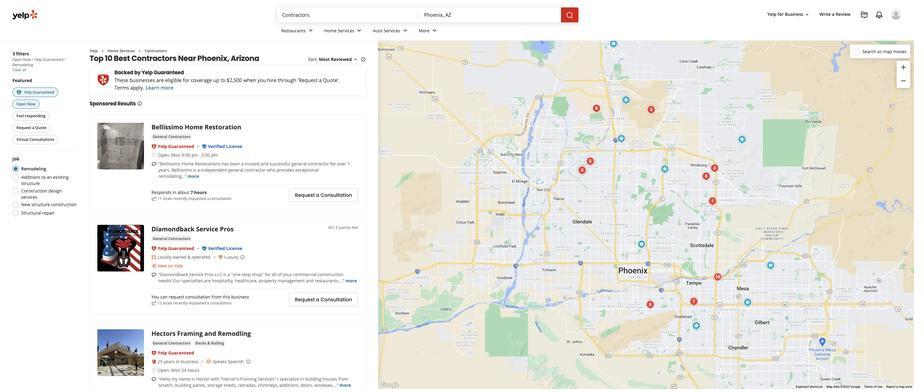 Task type: describe. For each thing, give the bounding box(es) containing it.
quote'.
[[323, 77, 340, 84]]

with
[[211, 376, 219, 382]]

open: for open: mon 24 hours
[[158, 368, 170, 373]]

guaranteed inside button
[[33, 90, 54, 95]]

24 chevron down v2 image for restaurants
[[307, 27, 314, 34]]

a down "exceptional"
[[316, 192, 319, 199]]

home inside "bellissimo home restorations has been a trusted and successful general contractor for over 7 years. bellissimo is a independent general contractor who provides exceptional remodeling…"
[[182, 161, 194, 167]]

1 vertical spatial hectors framing and remodling image
[[97, 330, 144, 376]]

report a map error
[[887, 385, 913, 389]]

0 horizontal spatial diamondback service pros image
[[97, 225, 144, 272]]

open inside button
[[16, 102, 26, 107]]

chimneys,
[[258, 383, 278, 388]]

16 clock v2 image for open: mon 24 hours
[[152, 368, 157, 373]]

16 trending v2 image for responds in about
[[152, 196, 157, 201]]

storage
[[207, 383, 223, 388]]

& inside button
[[208, 341, 210, 346]]

ave
[[352, 225, 358, 230]]

contractors link
[[145, 48, 167, 54]]

services inside 'auto services' link
[[384, 28, 400, 33]]

0 horizontal spatial home services link
[[108, 48, 135, 54]]

repair
[[42, 210, 54, 216]]

0 vertical spatial framing
[[177, 330, 203, 338]]

10
[[105, 53, 112, 64]]

and inside the "diamondback service pros llc is a "one stop shop" for all of your commercial construction needs! our specialties are hospitality, healthcare, property management and restaurants.…" more
[[306, 278, 314, 284]]

request for "diamondback service pros llc is a "one stop shop" for all of your commercial construction needs! our specialties are hospitality, healthcare, property management and restaurants.…"
[[295, 296, 315, 303]]

yelp guaranteed button up owned at left bottom
[[158, 246, 194, 252]]

green home services image
[[590, 102, 603, 115]]

these businesses are eligible for coverage up to $2,500 when you hire through 'request a quote'. terms apply.
[[114, 77, 340, 91]]

consultation for you can request consultation from this business
[[210, 301, 232, 306]]

1 vertical spatial home services
[[108, 48, 135, 54]]

16 info v2 image
[[361, 57, 366, 62]]

16 chevron right v2 image for contractors
[[137, 48, 142, 53]]

more link for hectors framing and remodling
[[340, 383, 351, 388]]

16 speech v2 image for "diamondback service pros llc is a "one stop shop" for all of your commercial construction needs! our specialties are hospitality, healthcare, property management and restaurants.…"
[[152, 273, 157, 278]]

consultation for "bellissimo home restorations has been a trusted and successful general contractor for over 7 years. bellissimo is a independent general contractor who provides exceptional remodeling…"
[[321, 192, 352, 199]]

all for for
[[272, 272, 277, 278]]

top
[[90, 53, 103, 64]]

0 vertical spatial general
[[292, 161, 307, 167]]

16 info v2 image
[[137, 101, 142, 106]]

liberty remodeling image
[[690, 320, 703, 332]]

map data ©2023 google
[[827, 385, 861, 389]]

1 vertical spatial 7
[[191, 189, 193, 195]]

yelp guaranteed button up open now at the left top of page
[[12, 87, 58, 97]]

request a consultation button for "bellissimo home restorations has been a trusted and successful general contractor for over 7 years. bellissimo is a independent general contractor who provides exceptional remodeling…"
[[289, 188, 358, 202]]

structure inside additions to an existing structure
[[21, 181, 40, 186]]

scratch,
[[158, 383, 174, 388]]

1 horizontal spatial building
[[305, 376, 322, 382]]

yelp guaranteed for yelp guaranteed button above 25 years in business on the bottom of the page
[[158, 350, 194, 356]]

review
[[836, 11, 851, 17]]

"hello
[[158, 376, 170, 382]]

verified license for responds in about
[[208, 144, 242, 149]]

coverage
[[191, 77, 212, 84]]

0 horizontal spatial contractor
[[245, 167, 266, 173]]

responds in about 7 hours
[[152, 189, 207, 195]]

5:00
[[201, 152, 210, 158]]

clear
[[12, 67, 21, 72]]

operated
[[192, 254, 211, 260]]

keyboard
[[796, 385, 809, 389]]

0 vertical spatial home services link
[[319, 22, 368, 40]]

projects image
[[861, 11, 868, 19]]

new for new structure construction
[[21, 202, 30, 208]]

service for "diamondback
[[189, 272, 204, 278]]

yelp guaranteed inside button
[[24, 90, 54, 95]]

featured group
[[11, 77, 77, 146]]

1 vertical spatial structure
[[31, 202, 50, 208]]

clear all link
[[12, 67, 26, 72]]

sort:
[[308, 56, 318, 62]]

license for responds in about
[[226, 144, 242, 149]]

0 horizontal spatial from
[[212, 294, 222, 300]]

e
[[336, 225, 338, 230]]

can
[[160, 294, 168, 300]]

bellissimo inside bellissimo home restoration general contractors
[[152, 123, 183, 131]]

an
[[47, 174, 52, 180]]

in inside "hello my name is hector with "hector's framing services" i specialize in building houses from scratch, building patios, storage sheds, ramadas, chimneys, additions, doors, windows,…"
[[300, 376, 304, 382]]

1 • from the left
[[32, 57, 33, 62]]

magana framing and remodeling image
[[659, 163, 671, 175]]

notifications image
[[876, 11, 883, 19]]

bellissimo home restoration image
[[607, 38, 620, 50]]

none field 'near'
[[424, 12, 556, 18]]

you
[[152, 294, 159, 300]]

responds
[[152, 189, 171, 195]]

a down 'you can request consultation from this business'
[[207, 301, 209, 306]]

reviewed
[[331, 56, 352, 62]]

terms of use link
[[864, 385, 883, 389]]

12 locals recently requested a consultation
[[157, 301, 232, 306]]

speaks
[[212, 359, 227, 365]]

independent
[[201, 167, 227, 173]]

construction inside the "diamondback service pros llc is a "one stop shop" for all of your commercial construction needs! our specialties are hospitality, healthcare, property management and restaurants.…" more
[[318, 272, 344, 278]]

16 locally owned v2 image
[[152, 255, 157, 260]]

terms inside these businesses are eligible for coverage up to $2,500 when you hire through 'request a quote'. terms apply.
[[114, 84, 129, 91]]

1 vertical spatial in
[[176, 359, 180, 365]]

hectors framing and remodling
[[152, 330, 251, 338]]

phx handyman & remodel image
[[615, 133, 628, 145]]

1 vertical spatial general
[[228, 167, 243, 173]]

write a review
[[820, 11, 851, 17]]

"bellissimo
[[158, 161, 180, 167]]

all for clear
[[22, 67, 26, 72]]

request for "bellissimo home restorations has been a trusted and successful general contractor for over 7 years. bellissimo is a independent general contractor who provides exceptional remodeling…"
[[295, 192, 315, 199]]

years
[[164, 359, 175, 365]]

16 chevron right v2 image for home services
[[100, 48, 105, 53]]

locally owned & operated
[[158, 254, 211, 260]]

you can request consultation from this business
[[152, 294, 249, 300]]

best
[[114, 53, 130, 64]]

9:00
[[182, 152, 190, 158]]

hospitality,
[[212, 278, 234, 284]]

remodeling…"
[[158, 173, 187, 179]]

25 years in business
[[158, 359, 199, 365]]

yelp guaranteed for yelp guaranteed button above owned at left bottom
[[158, 246, 194, 252]]

and inside "bellissimo home restorations has been a trusted and successful general contractor for over 7 years. bellissimo is a independent general contractor who provides exceptional remodeling…"
[[261, 161, 269, 167]]

for inside these businesses are eligible for coverage up to $2,500 when you hire through 'request a quote'. terms apply.
[[183, 77, 190, 84]]

yelp inside featured group
[[24, 90, 32, 95]]

virtual
[[16, 137, 29, 142]]

years.
[[158, 167, 170, 173]]

general contractors button for diamondback
[[152, 236, 192, 242]]

user actions element
[[763, 8, 911, 46]]

general contractors
[[153, 341, 191, 346]]

1 horizontal spatial terms
[[864, 385, 873, 389]]

'request
[[298, 77, 318, 84]]

"diamondback service pros llc is a "one stop shop" for all of your commercial construction needs! our specialties are hospitality, healthcare, property management and restaurants.…" more
[[158, 272, 357, 284]]

0 horizontal spatial and
[[204, 330, 216, 338]]

owned
[[173, 254, 186, 260]]

0 vertical spatial in
[[173, 189, 176, 195]]

learn more
[[146, 84, 174, 91]]

yelp inside yelp for business "button"
[[768, 11, 777, 17]]

1 vertical spatial consultation
[[185, 294, 211, 300]]

restaurants.…"
[[315, 278, 344, 284]]

0 horizontal spatial business
[[181, 359, 199, 365]]

additions
[[21, 174, 40, 180]]

christina o. image
[[891, 8, 902, 20]]

1 horizontal spatial contractor
[[308, 161, 329, 167]]

pros for diamondback
[[220, 225, 234, 233]]

1 vertical spatial more link
[[346, 278, 357, 284]]

sunset tile & bath image
[[584, 155, 597, 168]]

more up the about
[[188, 173, 199, 179]]

1 vertical spatial building
[[175, 383, 192, 388]]

requested for responds in about
[[188, 196, 206, 201]]

zoom out image
[[900, 77, 908, 85]]

request a quote button
[[12, 123, 51, 133]]

five40 remodeling image
[[688, 296, 700, 308]]

google image
[[380, 381, 400, 389]]

hectors framing and remodling link
[[152, 330, 251, 338]]

are inside the "diamondback service pros llc is a "one stop shop" for all of your commercial construction needs! our specialties are hospitality, healthcare, property management and restaurants.…" more
[[204, 278, 211, 284]]

on
[[168, 263, 173, 269]]

16 yelp guaranteed v2 image
[[16, 90, 21, 95]]

remodeling inside 3 filters open now • yelp guaranteed • remodeling clear all
[[12, 62, 33, 68]]

16 clock v2 image for open: mon 9:00 am - 5:00 pm
[[152, 153, 157, 158]]

locals for responds in about
[[163, 196, 172, 201]]

0 vertical spatial construction
[[51, 202, 77, 208]]

1 horizontal spatial services
[[338, 28, 354, 33]]

©2023
[[841, 385, 850, 389]]

az remodel pros image
[[620, 94, 632, 106]]

specialties
[[182, 278, 203, 284]]

a inside button
[[32, 125, 34, 130]]

has
[[222, 161, 229, 167]]

virtual consultations button
[[12, 135, 58, 144]]

arizona
[[231, 53, 259, 64]]

yelp guaranteed for yelp guaranteed button over "9:00"
[[158, 144, 194, 149]]

map for moves
[[883, 48, 892, 54]]

1 vertical spatial hours
[[188, 368, 200, 373]]

a down independent
[[207, 196, 209, 201]]

"diamondback
[[158, 272, 188, 278]]

results
[[118, 100, 136, 107]]

muletas flooring image
[[644, 299, 657, 311]]

locals for you can request consultation from this business
[[163, 301, 172, 306]]

16 verified v2 image for "diamondback service pros llc is a "one stop shop" for all of your commercial construction needs! our specialties are hospitality, healthcare, property management and restaurants.…"
[[202, 246, 207, 251]]

consultation for responds in about
[[210, 196, 232, 201]]

0 vertical spatial hours
[[194, 189, 207, 195]]

now inside button
[[27, 102, 36, 107]]

451 e juanita ave
[[328, 225, 358, 230]]

a right "report"
[[897, 385, 898, 389]]

request a consultation for "bellissimo home restorations has been a trusted and successful general contractor for over 7 years. bellissimo is a independent general contractor who provides exceptional remodeling…"
[[295, 192, 352, 199]]

business categories element
[[276, 22, 902, 40]]

open: mon 9:00 am - 5:00 pm
[[158, 152, 218, 158]]

pm
[[211, 152, 218, 158]]

0 horizontal spatial services
[[120, 48, 135, 54]]

virtual consultations
[[16, 137, 54, 142]]

eligible
[[165, 77, 182, 84]]

none field find
[[282, 12, 414, 18]]

service for diamondback
[[196, 225, 218, 233]]

of inside the "diamondback service pros llc is a "one stop shop" for all of your commercial construction needs! our specialties are hospitality, healthcare, property management and restaurants.…" more
[[278, 272, 282, 278]]

11 locals recently requested a consultation
[[157, 196, 232, 201]]

contractors inside the general contractors button
[[168, 341, 191, 346]]

e.l. construction image
[[712, 271, 724, 283]]

a inside the "diamondback service pros llc is a "one stop shop" for all of your commercial construction needs! our specialties are hospitality, healthcare, property management and restaurants.…" more
[[228, 272, 230, 278]]

exceptional
[[295, 167, 319, 173]]

1 horizontal spatial business
[[231, 294, 249, 300]]

more link for bellissimo home restoration
[[188, 173, 199, 179]]

3 general contractors button from the top
[[152, 341, 192, 347]]

services
[[21, 194, 37, 200]]

0 vertical spatial hectors framing and remodling image
[[765, 259, 777, 272]]

by
[[134, 69, 141, 76]]

job
[[12, 156, 19, 162]]

hectors
[[152, 330, 176, 338]]

more right windows,…"
[[340, 383, 351, 388]]

use
[[878, 385, 883, 389]]

"one
[[231, 272, 241, 278]]

been
[[230, 161, 240, 167]]

keyboard shortcuts
[[796, 385, 823, 389]]

commercial
[[293, 272, 317, 278]]

am
[[191, 152, 198, 158]]

construction
[[21, 188, 47, 194]]

new structure construction
[[21, 202, 77, 208]]

general contractors link for diamondback
[[152, 236, 192, 242]]

to inside these businesses are eligible for coverage up to $2,500 when you hire through 'request a quote'. terms apply.
[[221, 77, 225, 84]]

featured
[[12, 77, 32, 83]]

needs!
[[158, 278, 172, 284]]

data
[[834, 385, 840, 389]]

restaurants
[[281, 28, 306, 33]]

a right the been at the top left of the page
[[241, 161, 244, 167]]

keyboard shortcuts button
[[796, 385, 823, 389]]

bellissimo home restoration link
[[152, 123, 241, 131]]

open: for open: mon 9:00 am - 5:00 pm
[[158, 152, 170, 158]]



Task type: locate. For each thing, give the bounding box(es) containing it.
0 horizontal spatial none field
[[282, 12, 414, 18]]

yelp guaranteed up "9:00"
[[158, 144, 194, 149]]

error
[[906, 385, 913, 389]]

services"
[[258, 376, 276, 382]]

a down restorations
[[198, 167, 200, 173]]

0 vertical spatial now
[[23, 57, 31, 62]]

diamondback service pros image
[[97, 225, 144, 272], [742, 297, 754, 309]]

0 vertical spatial terms
[[114, 84, 129, 91]]

general contractors button down diamondback
[[152, 236, 192, 242]]

& right owned at left bottom
[[188, 254, 191, 260]]

consultation
[[321, 192, 352, 199], [321, 296, 352, 303]]

general contractors link down hectors
[[152, 341, 192, 347]]

home inside business categories element
[[324, 28, 337, 33]]

1 horizontal spatial 16 chevron right v2 image
[[137, 48, 142, 53]]

2 16 chevron right v2 image from the left
[[137, 48, 142, 53]]

recently for responds in about
[[173, 196, 187, 201]]

request inside button
[[16, 125, 31, 130]]

for left over
[[330, 161, 336, 167]]

1 vertical spatial now
[[27, 102, 36, 107]]

1 horizontal spatial 7
[[347, 161, 350, 167]]

additions,
[[279, 383, 299, 388]]

16 verified v2 image up the 5:00
[[202, 144, 207, 149]]

terms of use
[[864, 385, 883, 389]]

requested down 'you can request consultation from this business'
[[188, 301, 206, 306]]

yelp guaranteed up 25 years in business on the bottom of the page
[[158, 350, 194, 356]]

0 vertical spatial request a consultation button
[[289, 188, 358, 202]]

locals down can
[[163, 301, 172, 306]]

diamondback service pros general contractors
[[152, 225, 234, 242]]

request
[[169, 294, 184, 300]]

1 mon from the top
[[171, 152, 180, 158]]

home services down find 'text box'
[[324, 28, 354, 33]]

1 vertical spatial mon
[[171, 368, 180, 373]]

a down 'restaurants.…"'
[[316, 296, 319, 303]]

all inside 3 filters open now • yelp guaranteed • remodeling clear all
[[22, 67, 26, 72]]

verified license button
[[208, 144, 242, 149], [208, 246, 242, 252]]

from right houses
[[338, 376, 348, 382]]

1 vertical spatial request a consultation button
[[289, 293, 358, 307]]

structural repair
[[21, 210, 54, 216]]

about
[[177, 189, 189, 195]]

is inside the "diamondback service pros llc is a "one stop shop" for all of your commercial construction needs! our specialties are hospitality, healthcare, property management and restaurants.…" more
[[223, 272, 227, 278]]

for inside the "diamondback service pros llc is a "one stop shop" for all of your commercial construction needs! our specialties are hospitality, healthcare, property management and restaurants.…" more
[[265, 272, 271, 278]]

24 chevron down v2 image
[[356, 27, 363, 34]]

yelp guaranteed button up "9:00"
[[158, 144, 194, 149]]

request a consultation down 'restaurants.…"'
[[295, 296, 352, 303]]

consultation for "diamondback service pros llc is a "one stop shop" for all of your commercial construction needs! our specialties are hospitality, healthcare, property management and restaurants.…"
[[321, 296, 352, 303]]

0 vertical spatial verified license button
[[208, 144, 242, 149]]

1 verified from the top
[[208, 144, 225, 149]]

24 chevron down v2 image right more
[[431, 27, 438, 34]]

2 none field from the left
[[424, 12, 556, 18]]

0 vertical spatial remodeling
[[12, 62, 33, 68]]

1 horizontal spatial all
[[272, 272, 277, 278]]

16 trending v2 image left 12
[[152, 301, 157, 306]]

1 vertical spatial new
[[158, 263, 167, 269]]

iconyelpguaranteedbadgesmall image
[[152, 144, 157, 149], [152, 144, 157, 149], [152, 246, 157, 251], [152, 246, 157, 251], [152, 351, 157, 356], [152, 351, 157, 356]]

1 horizontal spatial framing
[[240, 376, 257, 382]]

new on yelp
[[158, 263, 183, 269]]

yelp guaranteed up owned at left bottom
[[158, 246, 194, 252]]

pros inside the "diamondback service pros llc is a "one stop shop" for all of your commercial construction needs! our specialties are hospitality, healthcare, property management and restaurants.…" more
[[205, 272, 214, 278]]

16 speech v2 image left "hello
[[152, 377, 157, 382]]

consultation up 12 locals recently requested a consultation
[[185, 294, 211, 300]]

general inside button
[[153, 341, 167, 346]]

1 vertical spatial service
[[189, 272, 204, 278]]

1 horizontal spatial general
[[292, 161, 307, 167]]

business up 24
[[181, 359, 199, 365]]

verified for you can request consultation from this business
[[208, 246, 225, 252]]

0 horizontal spatial hectors framing and remodling image
[[97, 330, 144, 376]]

open now
[[16, 102, 36, 107]]

1 vertical spatial &
[[208, 341, 210, 346]]

recently for you can request consultation from this business
[[173, 301, 187, 306]]

1 general contractors button from the top
[[152, 134, 192, 140]]

request
[[16, 125, 31, 130], [295, 192, 315, 199], [295, 296, 315, 303]]

2 general contractors button from the top
[[152, 236, 192, 242]]

decks & railing link
[[194, 341, 225, 347]]

a left quote
[[32, 125, 34, 130]]

request down "exceptional"
[[295, 192, 315, 199]]

16 new v2 image
[[152, 264, 157, 269]]

0 vertical spatial 16 trending v2 image
[[152, 196, 157, 201]]

1 vertical spatial request
[[295, 192, 315, 199]]

request a consultation button
[[289, 188, 358, 202], [289, 293, 358, 307]]

pros
[[220, 225, 234, 233], [205, 272, 214, 278]]

home right 'top'
[[108, 48, 119, 54]]

1 vertical spatial are
[[204, 278, 211, 284]]

24 chevron down v2 image
[[307, 27, 314, 34], [402, 27, 409, 34], [431, 27, 438, 34]]

verified license button for you can request consultation from this business
[[208, 246, 242, 252]]

1 horizontal spatial pros
[[220, 225, 234, 233]]

are up learn more
[[156, 77, 164, 84]]

yelp guaranteed button up 25 years in business on the bottom of the page
[[158, 350, 194, 356]]

services
[[338, 28, 354, 33], [384, 28, 400, 33], [120, 48, 135, 54]]

16 clock v2 image down 16 years in business v2 "image"
[[152, 368, 157, 373]]

7 right over
[[347, 161, 350, 167]]

0 vertical spatial verified
[[208, 144, 225, 149]]

1 horizontal spatial •
[[64, 57, 66, 62]]

7 up 11 locals recently requested a consultation
[[191, 189, 193, 195]]

0 vertical spatial general
[[153, 134, 167, 140]]

open: up "bellissimo
[[158, 152, 170, 158]]

home services inside business categories element
[[324, 28, 354, 33]]

1 recently from the top
[[173, 196, 187, 201]]

terms left "use"
[[864, 385, 873, 389]]

search
[[863, 48, 877, 54]]

2 16 speech v2 image from the top
[[152, 377, 157, 382]]

24 chevron down v2 image for more
[[431, 27, 438, 34]]

1 vertical spatial is
[[223, 272, 227, 278]]

24 chevron down v2 image inside 'auto services' link
[[402, 27, 409, 34]]

2 license from the top
[[226, 246, 242, 252]]

sponsored
[[90, 100, 117, 107]]

0 vertical spatial 16 chevron down v2 image
[[805, 12, 810, 17]]

sponsored results
[[90, 100, 136, 107]]

0 horizontal spatial construction
[[51, 202, 77, 208]]

new
[[21, 202, 30, 208], [158, 263, 167, 269]]

general up 16 speech v2 image
[[153, 134, 167, 140]]

map region
[[360, 0, 914, 389]]

bellissimo inside "bellissimo home restorations has been a trusted and successful general contractor for over 7 years. bellissimo is a independent general contractor who provides exceptional remodeling…"
[[172, 167, 192, 173]]

2 consultation from the top
[[321, 296, 352, 303]]

of left the your on the left
[[278, 272, 282, 278]]

16 chevron down v2 image
[[805, 12, 810, 17], [353, 57, 358, 62]]

all inside the "diamondback service pros llc is a "one stop shop" for all of your commercial construction needs! our specialties are hospitality, healthcare, property management and restaurants.…" more
[[272, 272, 277, 278]]

are right specialties
[[204, 278, 211, 284]]

a inside these businesses are eligible for coverage up to $2,500 when you hire through 'request a quote'. terms apply.
[[319, 77, 322, 84]]

general contractors link down diamondback
[[152, 236, 192, 242]]

3 general from the top
[[153, 341, 167, 346]]

yelp guaranteed button
[[12, 87, 58, 97], [158, 144, 194, 149], [158, 246, 194, 252], [158, 350, 194, 356]]

2 • from the left
[[64, 57, 66, 62]]

yelp
[[768, 11, 777, 17], [90, 48, 98, 54], [34, 57, 42, 62], [142, 69, 153, 76], [24, 90, 32, 95], [158, 144, 167, 149], [158, 246, 167, 252], [174, 263, 183, 269], [158, 350, 167, 356]]

more down "eligible"
[[161, 84, 174, 91]]

phoenix,
[[197, 53, 229, 64]]

service inside diamondback service pros general contractors
[[196, 225, 218, 233]]

new right 16 new v2 image
[[158, 263, 167, 269]]

1 16 verified v2 image from the top
[[202, 144, 207, 149]]

license
[[226, 144, 242, 149], [226, 246, 242, 252]]

auto
[[373, 28, 383, 33]]

1 vertical spatial framing
[[240, 376, 257, 382]]

24 chevron down v2 image inside more link
[[431, 27, 438, 34]]

more right 'restaurants.…"'
[[346, 278, 357, 284]]

0 vertical spatial request
[[16, 125, 31, 130]]

from inside "hello my name is hector with "hector's framing services" i specialize in building houses from scratch, building patios, storage sheds, ramadas, chimneys, additions, doors, windows,…"
[[338, 376, 348, 382]]

this
[[223, 294, 230, 300]]

16 trending v2 image for you can request consultation from this business
[[152, 301, 157, 306]]

for inside "button"
[[778, 11, 784, 17]]

in left the about
[[173, 189, 176, 195]]

16 years in business v2 image
[[152, 359, 157, 364]]

general for diamondback
[[153, 236, 167, 242]]

2 horizontal spatial 24 chevron down v2 image
[[431, 27, 438, 34]]

2 vertical spatial consultation
[[210, 301, 232, 306]]

verified license button up pm
[[208, 144, 242, 149]]

from left the this
[[212, 294, 222, 300]]

service up operated on the bottom left
[[196, 225, 218, 233]]

construction design services
[[21, 188, 62, 200]]

1 16 trending v2 image from the top
[[152, 196, 157, 201]]

pros inside diamondback service pros general contractors
[[220, 225, 234, 233]]

building up doors,
[[305, 376, 322, 382]]

16 speaks spanish v2 image
[[206, 359, 211, 364]]

mon for 24
[[171, 368, 180, 373]]

to inside additions to an existing structure
[[42, 174, 46, 180]]

1 consultation from the top
[[321, 192, 352, 199]]

general
[[153, 134, 167, 140], [153, 236, 167, 242], [153, 341, 167, 346]]

2 locals from the top
[[163, 301, 172, 306]]

general for bellissimo
[[153, 134, 167, 140]]

2 general from the top
[[153, 236, 167, 242]]

general inside diamondback service pros general contractors
[[153, 236, 167, 242]]

2 16 clock v2 image from the top
[[152, 368, 157, 373]]

16 chevron down v2 image for yelp for business
[[805, 12, 810, 17]]

is down restorations
[[193, 167, 196, 173]]

home services up backed
[[108, 48, 135, 54]]

for up the property
[[265, 272, 271, 278]]

1 requested from the top
[[188, 196, 206, 201]]

0 vertical spatial structure
[[21, 181, 40, 186]]

2 verified license from the top
[[208, 246, 242, 252]]

0 horizontal spatial •
[[32, 57, 33, 62]]

1 horizontal spatial to
[[221, 77, 225, 84]]

16 chevron down v2 image inside yelp for business "button"
[[805, 12, 810, 17]]

home
[[324, 28, 337, 33], [108, 48, 119, 54], [185, 123, 203, 131], [182, 161, 194, 167]]

1 vertical spatial of
[[874, 385, 877, 389]]

luxury
[[224, 254, 238, 260]]

mon for 9:00
[[171, 152, 180, 158]]

open up the fast-
[[16, 102, 26, 107]]

are
[[156, 77, 164, 84], [204, 278, 211, 284]]

verified license
[[208, 144, 242, 149], [208, 246, 242, 252]]

general down diamondback
[[153, 236, 167, 242]]

these
[[114, 77, 128, 84]]

more link
[[414, 22, 443, 40]]

0 horizontal spatial all
[[22, 67, 26, 72]]

0 vertical spatial to
[[221, 77, 225, 84]]

pros for "diamondback
[[205, 272, 214, 278]]

is inside "bellissimo home restorations has been a trusted and successful general contractor for over 7 years. bellissimo is a independent general contractor who provides exceptional remodeling…"
[[193, 167, 196, 173]]

1 horizontal spatial new
[[158, 263, 167, 269]]

1 vertical spatial open:
[[158, 368, 170, 373]]

for inside "bellissimo home restorations has been a trusted and successful general contractor for over 7 years. bellissimo is a independent general contractor who provides exceptional remodeling…"
[[330, 161, 336, 167]]

service inside the "diamondback service pros llc is a "one stop shop" for all of your commercial construction needs! our specialties are hospitality, healthcare, property management and restaurants.…" more
[[189, 272, 204, 278]]

1 vertical spatial remodeling
[[21, 166, 46, 172]]

1 none field from the left
[[282, 12, 414, 18]]

healthcare,
[[235, 278, 258, 284]]

16 luxury v2 image
[[218, 255, 223, 260]]

group
[[897, 61, 911, 88]]

shortcuts
[[810, 385, 823, 389]]

16 chevron right v2 image left contractors link
[[137, 48, 142, 53]]

for left the business
[[778, 11, 784, 17]]

24 chevron down v2 image for auto services
[[402, 27, 409, 34]]

16 chevron down v2 image inside the most reviewed popup button
[[353, 57, 358, 62]]

to
[[221, 77, 225, 84], [42, 174, 46, 180]]

1 horizontal spatial are
[[204, 278, 211, 284]]

open down 3
[[12, 57, 22, 62]]

and
[[261, 161, 269, 167], [306, 278, 314, 284], [204, 330, 216, 338]]

backed by yelp guaranteed
[[114, 69, 184, 76]]

dream builder renovation image
[[645, 104, 658, 116]]

1 license from the top
[[226, 144, 242, 149]]

1 horizontal spatial hectors framing and remodling image
[[765, 259, 777, 272]]

2 requested from the top
[[188, 301, 206, 306]]

diamondback service pros link
[[152, 225, 234, 233]]

llc
[[215, 272, 222, 278]]

general inside bellissimo home restoration general contractors
[[153, 134, 167, 140]]

diamondback service pros image inside map region
[[742, 297, 754, 309]]

houses
[[323, 376, 337, 382]]

infinity pro services image
[[636, 238, 648, 251]]

1 verified license button from the top
[[208, 144, 242, 149]]

general contractors link for bellissimo
[[152, 134, 192, 140]]

hire
[[267, 77, 277, 84]]

7 inside "bellissimo home restorations has been a trusted and successful general contractor for over 7 years. bellissimo is a independent general contractor who provides exceptional remodeling…"
[[347, 161, 350, 167]]

to right up
[[221, 77, 225, 84]]

and down commercial
[[306, 278, 314, 284]]

16 chevron down v2 image for most reviewed
[[353, 57, 358, 62]]

1 16 speech v2 image from the top
[[152, 273, 157, 278]]

0 vertical spatial more link
[[188, 173, 199, 179]]

0 vertical spatial verified license
[[208, 144, 242, 149]]

2 vertical spatial general contractors link
[[152, 341, 192, 347]]

1 vertical spatial verified license button
[[208, 246, 242, 252]]

0 horizontal spatial framing
[[177, 330, 203, 338]]

pros left llc
[[205, 272, 214, 278]]

home inside bellissimo home restoration general contractors
[[185, 123, 203, 131]]

general
[[292, 161, 307, 167], [228, 167, 243, 173]]

Find text field
[[282, 12, 414, 18]]

most reviewed
[[319, 56, 352, 62]]

16 trending v2 image
[[152, 196, 157, 201], [152, 301, 157, 306]]

now down filters
[[23, 57, 31, 62]]

pelleco home design image
[[709, 162, 721, 175]]

structure down the additions
[[21, 181, 40, 186]]

my
[[172, 376, 178, 382]]

request a quote
[[16, 125, 46, 130]]

2 24 chevron down v2 image from the left
[[402, 27, 409, 34]]

24 chevron down v2 image inside the restaurants link
[[307, 27, 314, 34]]

pros up luxury
[[220, 225, 234, 233]]

2 general contractors link from the top
[[152, 236, 192, 242]]

0 vertical spatial of
[[278, 272, 282, 278]]

0 vertical spatial 7
[[347, 161, 350, 167]]

requested
[[188, 196, 206, 201], [188, 301, 206, 306]]

$2,500
[[227, 77, 242, 84]]

1 24 chevron down v2 image from the left
[[307, 27, 314, 34]]

a
[[832, 11, 835, 17], [319, 77, 322, 84], [32, 125, 34, 130], [241, 161, 244, 167], [198, 167, 200, 173], [316, 192, 319, 199], [207, 196, 209, 201], [228, 272, 230, 278], [316, 296, 319, 303], [207, 301, 209, 306], [897, 385, 898, 389]]

yelp inside 3 filters open now • yelp guaranteed • remodeling clear all
[[34, 57, 42, 62]]

you
[[258, 77, 266, 84]]

1 open: from the top
[[158, 152, 170, 158]]

1 vertical spatial to
[[42, 174, 46, 180]]

services right auto
[[384, 28, 400, 33]]

1 locals from the top
[[163, 196, 172, 201]]

a left "one
[[228, 272, 230, 278]]

in right years
[[176, 359, 180, 365]]

0 vertical spatial all
[[22, 67, 26, 72]]

terms down the these
[[114, 84, 129, 91]]

d&d construction image
[[576, 164, 589, 177], [576, 164, 589, 177]]

"hello my name is hector with "hector's framing services" i specialize in building houses from scratch, building patios, storage sheds, ramadas, chimneys, additions, doors, windows,…"
[[158, 376, 348, 388]]

16 trending v2 image left 11
[[152, 196, 157, 201]]

request down management
[[295, 296, 315, 303]]

open inside 3 filters open now • yelp guaranteed • remodeling clear all
[[12, 57, 22, 62]]

0 vertical spatial 16 speech v2 image
[[152, 273, 157, 278]]

verified license button up 16 luxury v2 icon
[[208, 246, 242, 252]]

16 chevron right v2 image
[[100, 48, 105, 53], [137, 48, 142, 53]]

Near text field
[[424, 12, 556, 18]]

3 filters open now • yelp guaranteed • remodeling clear all
[[12, 51, 66, 72]]

more
[[161, 84, 174, 91], [188, 173, 199, 179], [346, 278, 357, 284], [340, 383, 351, 388]]

businesses
[[130, 77, 155, 84]]

learn
[[146, 84, 159, 91]]

2 request a consultation from the top
[[295, 296, 352, 303]]

hectors framing and remodling image
[[765, 259, 777, 272], [97, 330, 144, 376]]

requested down the about
[[188, 196, 206, 201]]

option group containing job
[[11, 156, 77, 218]]

0 horizontal spatial 16 chevron right v2 image
[[100, 48, 105, 53]]

service up specialties
[[189, 272, 204, 278]]

american brand home improvement image
[[736, 133, 748, 146]]

open: mon 24 hours
[[158, 368, 200, 373]]

open:
[[158, 152, 170, 158], [158, 368, 170, 373]]

remodeling up the additions
[[21, 166, 46, 172]]

verified up 16 luxury v2 icon
[[208, 246, 225, 252]]

of
[[278, 272, 282, 278], [874, 385, 877, 389]]

1 vertical spatial bellissimo
[[172, 167, 192, 173]]

contractor down trusted
[[245, 167, 266, 173]]

1 vertical spatial 16 trending v2 image
[[152, 301, 157, 306]]

1 request a consultation from the top
[[295, 192, 352, 199]]

construction up 'restaurants.…"'
[[318, 272, 344, 278]]

yelp link
[[90, 48, 98, 54]]

0 vertical spatial from
[[212, 294, 222, 300]]

requested for you can request consultation from this business
[[188, 301, 206, 306]]

now inside 3 filters open now • yelp guaranteed • remodeling clear all
[[23, 57, 31, 62]]

is inside "hello my name is hector with "hector's framing services" i specialize in building houses from scratch, building patios, storage sheds, ramadas, chimneys, additions, doors, windows,…"
[[192, 376, 195, 382]]

terms
[[114, 84, 129, 91], [864, 385, 873, 389]]

1 vertical spatial business
[[181, 359, 199, 365]]

16 speech v2 image
[[152, 162, 157, 167]]

bellissimo home restoration image
[[97, 123, 144, 170]]

locals
[[163, 196, 172, 201], [163, 301, 172, 306]]

guaranteed inside 3 filters open now • yelp guaranteed • remodeling clear all
[[43, 57, 63, 62]]

1 vertical spatial requested
[[188, 301, 206, 306]]

1 vertical spatial from
[[338, 376, 348, 382]]

0 horizontal spatial general
[[228, 167, 243, 173]]

hours up 11 locals recently requested a consultation
[[194, 189, 207, 195]]

decks
[[195, 341, 207, 346]]

management
[[278, 278, 305, 284]]

zoom in image
[[900, 63, 908, 71]]

0 horizontal spatial terms
[[114, 84, 129, 91]]

a right write
[[832, 11, 835, 17]]

12
[[157, 301, 162, 306]]

search image
[[566, 11, 574, 19]]

auto services
[[373, 28, 400, 33]]

more link right windows,…"
[[340, 383, 351, 388]]

request a consultation button down 'restaurants.…"'
[[289, 293, 358, 307]]

more
[[419, 28, 430, 33]]

are inside these businesses are eligible for coverage up to $2,500 when you hire through 'request a quote'. terms apply.
[[156, 77, 164, 84]]

framing inside "hello my name is hector with "hector's framing services" i specialize in building houses from scratch, building patios, storage sheds, ramadas, chimneys, additions, doors, windows,…"
[[240, 376, 257, 382]]

16 verified v2 image
[[202, 144, 207, 149], [202, 246, 207, 251]]

mon left "9:00"
[[171, 152, 180, 158]]

16 chevron down v2 image left 16 info v2 icon
[[353, 57, 358, 62]]

home services link up backed
[[108, 48, 135, 54]]

through
[[278, 77, 297, 84]]

1 vertical spatial locals
[[163, 301, 172, 306]]

recently down request
[[173, 301, 187, 306]]

1 vertical spatial 16 speech v2 image
[[152, 377, 157, 382]]

stop
[[242, 272, 251, 278]]

verified license for you can request consultation from this business
[[208, 246, 242, 252]]

2 open: from the top
[[158, 368, 170, 373]]

1 16 chevron right v2 image from the left
[[100, 48, 105, 53]]

1 horizontal spatial home services link
[[319, 22, 368, 40]]

license for you can request consultation from this business
[[226, 246, 242, 252]]

1 vertical spatial contractor
[[245, 167, 266, 173]]

2 horizontal spatial services
[[384, 28, 400, 33]]

all right clear
[[22, 67, 26, 72]]

0 vertical spatial requested
[[188, 196, 206, 201]]

and up "who"
[[261, 161, 269, 167]]

1 request a consultation button from the top
[[289, 188, 358, 202]]

1 general contractors link from the top
[[152, 134, 192, 140]]

framing up ramadas,
[[240, 376, 257, 382]]

framing up decks
[[177, 330, 203, 338]]

0 vertical spatial &
[[188, 254, 191, 260]]

contractors
[[145, 48, 167, 54], [131, 53, 177, 64], [168, 134, 191, 140], [168, 236, 191, 242], [168, 341, 191, 346]]

request up virtual
[[16, 125, 31, 130]]

info icon image
[[240, 255, 245, 260], [240, 255, 245, 260], [246, 359, 251, 364], [246, 359, 251, 364]]

most reviewed button
[[319, 56, 358, 62]]

0 vertical spatial 16 verified v2 image
[[202, 144, 207, 149]]

1 horizontal spatial 16 chevron down v2 image
[[805, 12, 810, 17]]

home down find 'text box'
[[324, 28, 337, 33]]

contractors inside bellissimo home restoration general contractors
[[168, 134, 191, 140]]

1 verified license from the top
[[208, 144, 242, 149]]

0 vertical spatial are
[[156, 77, 164, 84]]

2 mon from the top
[[171, 368, 180, 373]]

16 speech v2 image
[[152, 273, 157, 278], [152, 377, 157, 382]]

16 speech v2 image for "hello my name is hector with "hector's framing services" i specialize in building houses from scratch, building patios, storage sheds, ramadas, chimneys, additions, doors, windows,…"
[[152, 377, 157, 382]]

16 clock v2 image
[[152, 153, 157, 158], [152, 368, 157, 373]]

3 24 chevron down v2 image from the left
[[431, 27, 438, 34]]

who
[[267, 167, 276, 173]]

contractor up "exceptional"
[[308, 161, 329, 167]]

yelp guaranteed up open now at the left top of page
[[24, 90, 54, 95]]

search as map moves
[[863, 48, 907, 54]]

open
[[12, 57, 22, 62], [16, 102, 26, 107]]

existing
[[53, 174, 69, 180]]

1 vertical spatial general contractors button
[[152, 236, 192, 242]]

verified for responds in about
[[208, 144, 225, 149]]

2 vertical spatial is
[[192, 376, 195, 382]]

2 verified from the top
[[208, 246, 225, 252]]

consultations
[[29, 137, 54, 142]]

iconyelpguaranteedlarge image
[[97, 74, 110, 86], [97, 74, 110, 86]]

open now button
[[12, 100, 40, 109]]

building
[[305, 376, 322, 382], [175, 383, 192, 388]]

vetsbuilt contracting image
[[706, 195, 719, 208]]

1 vertical spatial 16 clock v2 image
[[152, 368, 157, 373]]

0 vertical spatial mon
[[171, 152, 180, 158]]

open: up "hello
[[158, 368, 170, 373]]

is right "name"
[[192, 376, 195, 382]]

None search field
[[277, 7, 580, 22]]

new for new on yelp
[[158, 263, 167, 269]]

license up the been at the top left of the page
[[226, 144, 242, 149]]

1 vertical spatial map
[[899, 385, 905, 389]]

a left quote'.
[[319, 77, 322, 84]]

0 vertical spatial general contractors link
[[152, 134, 192, 140]]

0 horizontal spatial 7
[[191, 189, 193, 195]]

verified license up 16 luxury v2 icon
[[208, 246, 242, 252]]

24 chevron down v2 image right restaurants
[[307, 27, 314, 34]]

0 vertical spatial recently
[[173, 196, 187, 201]]

2 vertical spatial and
[[204, 330, 216, 338]]

2 16 trending v2 image from the top
[[152, 301, 157, 306]]

2 verified license button from the top
[[208, 246, 242, 252]]

2 request a consultation button from the top
[[289, 293, 358, 307]]

None field
[[282, 12, 414, 18], [424, 12, 556, 18]]

contractors inside diamondback service pros general contractors
[[168, 236, 191, 242]]

map right 'as'
[[883, 48, 892, 54]]

2 recently from the top
[[173, 301, 187, 306]]

construction down design
[[51, 202, 77, 208]]

0 horizontal spatial &
[[188, 254, 191, 260]]

2 16 verified v2 image from the top
[[202, 246, 207, 251]]

business right the this
[[231, 294, 249, 300]]

option group
[[11, 156, 77, 218]]

1 vertical spatial verified
[[208, 246, 225, 252]]

-
[[199, 152, 200, 158]]

1 16 clock v2 image from the top
[[152, 153, 157, 158]]

1 vertical spatial terms
[[864, 385, 873, 389]]

0 vertical spatial open:
[[158, 152, 170, 158]]

request a consultation for "diamondback service pros llc is a "one stop shop" for all of your commercial construction needs! our specialties are hospitality, healthcare, property management and restaurants.…"
[[295, 296, 352, 303]]

verified license button for responds in about
[[208, 144, 242, 149]]

request a consultation button down "exceptional"
[[289, 188, 358, 202]]

request a consultation button for "diamondback service pros llc is a "one stop shop" for all of your commercial construction needs! our specialties are hospitality, healthcare, property management and restaurants.…"
[[289, 293, 358, 307]]

more inside the "diamondback service pros llc is a "one stop shop" for all of your commercial construction needs! our specialties are hospitality, healthcare, property management and restaurants.…" more
[[346, 278, 357, 284]]

1 general from the top
[[153, 134, 167, 140]]

general contractors button for bellissimo
[[152, 134, 192, 140]]

3 general contractors link from the top
[[152, 341, 192, 347]]

16 verified v2 image for "bellissimo home restorations has been a trusted and successful general contractor for over 7 years. bellissimo is a independent general contractor who provides exceptional remodeling…"
[[202, 144, 207, 149]]

0 horizontal spatial 16 chevron down v2 image
[[353, 57, 358, 62]]

general up "exceptional"
[[292, 161, 307, 167]]

map for error
[[899, 385, 905, 389]]

global prevention services image
[[700, 170, 713, 183]]

shop"
[[252, 272, 264, 278]]

0 vertical spatial diamondback service pros image
[[97, 225, 144, 272]]

business
[[785, 11, 804, 17]]

1 vertical spatial general
[[153, 236, 167, 242]]



Task type: vqa. For each thing, say whether or not it's contained in the screenshot.
bottom the jetting
no



